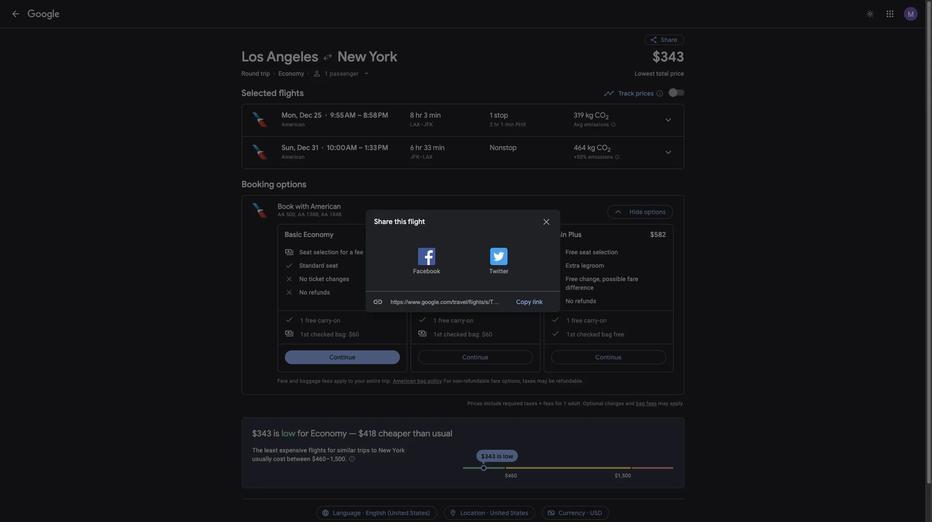 Task type: describe. For each thing, give the bounding box(es) containing it.
united
[[490, 509, 509, 517]]

extra legroom available for a fee
[[433, 262, 522, 269]]

selection for extra legroom
[[593, 249, 618, 256]]

currency
[[559, 509, 586, 517]]

list containing mon, dec 25
[[242, 104, 684, 169]]

1 horizontal spatial fees
[[544, 401, 554, 407]]

9:55 am
[[330, 111, 356, 120]]

free down plus at the top right of page
[[566, 249, 578, 256]]

for left "adult."
[[556, 401, 562, 407]]

book
[[278, 202, 294, 211]]

0 horizontal spatial bag
[[418, 378, 427, 384]]

Departure time: 9:55 AM. text field
[[330, 111, 356, 120]]

min for 8 hr 3 min
[[430, 111, 441, 120]]

3 continue button from the left
[[551, 350, 666, 364]]

least
[[264, 447, 278, 454]]

changes
[[326, 276, 350, 282]]

1 vertical spatial taxes
[[525, 401, 538, 407]]

$343 for $343 lowest total price
[[653, 48, 685, 66]]

link
[[533, 298, 543, 306]]

0 horizontal spatial may
[[538, 378, 548, 384]]

share this flight
[[374, 218, 425, 226]]

—
[[349, 428, 357, 439]]

this
[[395, 218, 407, 226]]

8:58 pm
[[364, 111, 389, 120]]

avg
[[574, 122, 583, 128]]

emissions for 464 kg co
[[589, 154, 614, 160]]

2 free change, possible fare difference from the left
[[566, 276, 639, 291]]

mon, dec 25
[[282, 111, 322, 120]]

2 vertical spatial bag
[[636, 401, 645, 407]]

bag inside the first checked bag is free element
[[602, 331, 612, 338]]

1st checked bag free
[[567, 331, 625, 338]]

1848
[[330, 212, 342, 218]]

basic economy
[[285, 231, 334, 239]]

1 vertical spatial economy
[[304, 231, 334, 239]]

$460–1,500.
[[312, 456, 347, 462]]

1 possible from the left
[[470, 276, 493, 282]]

seat selection for a fee
[[300, 249, 364, 256]]

hide options button
[[608, 205, 674, 219]]

carry- for no ticket changes
[[318, 317, 334, 324]]

319 kg co 2
[[574, 111, 609, 121]]

$343 for $343 is low
[[482, 453, 496, 460]]

round trip
[[242, 70, 270, 77]]

1:33 pm
[[365, 144, 388, 152]]

free up facebook
[[433, 249, 445, 256]]

$460
[[505, 473, 517, 479]]

min inside 1 stop 2 hr 1 min phx
[[505, 122, 514, 128]]

seat
[[300, 249, 312, 256]]

bag fees button
[[636, 401, 657, 407]]

free down facebook
[[433, 276, 445, 282]]

prices include required taxes + fees for 1 adult. optional charges and bag fees may apply.
[[468, 401, 685, 407]]

legroom for extra legroom
[[582, 262, 605, 269]]

adult.
[[568, 401, 582, 407]]

1 change, from the left
[[446, 276, 468, 282]]

0 horizontal spatial seat
[[326, 262, 338, 269]]

los angeles
[[242, 48, 319, 66]]

2 inside 1 stop 2 hr 1 min phx
[[490, 122, 493, 128]]

on for no ticket changes
[[334, 317, 341, 324]]

hide
[[630, 208, 643, 216]]

selected
[[242, 88, 277, 99]]

location
[[461, 509, 486, 517]]

language
[[333, 509, 361, 517]]

464
[[574, 144, 586, 152]]

6 hr 33 min jfk – lax
[[410, 144, 445, 160]]

2 horizontal spatial no refunds
[[566, 298, 597, 305]]

than
[[413, 428, 431, 439]]

track
[[619, 90, 635, 97]]

apply
[[334, 378, 347, 384]]

seat for extra legroom available for a fee
[[446, 249, 458, 256]]

1 inside popup button
[[325, 70, 329, 77]]

plus
[[569, 231, 582, 239]]

angeles
[[267, 48, 319, 66]]

fare and baggage fees apply to your entire trip. american bag policy for non-refundable fare options, taxes may be refundable.
[[278, 378, 584, 384]]

first checked bag is free element
[[551, 329, 625, 339]]

selection for extra legroom available for a fee
[[460, 249, 485, 256]]

english (united states)
[[366, 509, 430, 517]]

seat for extra legroom
[[580, 249, 592, 256]]

1 vertical spatial and
[[626, 401, 635, 407]]

co for 464 kg co
[[597, 144, 608, 152]]

for up changes
[[340, 249, 348, 256]]

nonstop
[[490, 144, 517, 152]]

booking
[[242, 179, 274, 190]]

options,
[[502, 378, 522, 384]]

learn more about tracked prices image
[[656, 90, 664, 97]]

layover (1 of 1) is a 2 hr 1 min layover at phoenix sky harbor international airport in phoenix. element
[[490, 121, 570, 128]]

american inside book with american aa 500, aa 1388, aa 1848
[[311, 202, 341, 211]]

1 continue from the left
[[329, 353, 356, 361]]

stop
[[494, 111, 509, 120]]

selected flights
[[242, 88, 304, 99]]

the
[[252, 447, 263, 454]]

2 change, from the left
[[580, 276, 601, 282]]

flight
[[408, 218, 425, 226]]

for
[[444, 378, 452, 384]]

passenger
[[330, 70, 359, 77]]

$343 is low
[[482, 453, 514, 460]]

2 horizontal spatial fees
[[647, 401, 657, 407]]

include
[[484, 401, 502, 407]]

2 bag: from the left
[[469, 331, 481, 338]]

8 hr 3 min lax – jfk
[[410, 111, 441, 128]]

0 horizontal spatial fees
[[322, 378, 333, 384]]

1 $60 from the left
[[349, 331, 359, 338]]

2 possible from the left
[[603, 276, 626, 282]]

twitter button
[[472, 241, 527, 282]]

1 horizontal spatial may
[[659, 401, 669, 407]]

extra for extra legroom
[[566, 262, 580, 269]]

no refunds for standard
[[300, 289, 330, 296]]

non-
[[453, 378, 464, 384]]

refunds for standard
[[309, 289, 330, 296]]

500,
[[286, 212, 297, 218]]

jfk inside 8 hr 3 min lax – jfk
[[424, 122, 433, 128]]

Los Angeles to New York and back text field
[[242, 48, 625, 66]]

$343 for $343 is low for economy — $418 cheaper than usual
[[252, 428, 272, 439]]

2 vertical spatial economy
[[311, 428, 347, 439]]

facebook button
[[400, 241, 454, 282]]

learn more about price insights image
[[349, 456, 356, 463]]

basic
[[285, 231, 302, 239]]

31
[[312, 144, 319, 152]]

9:55 am – 8:58 pm
[[330, 111, 389, 120]]

round
[[242, 70, 259, 77]]

1388,
[[307, 212, 320, 218]]

free seat selection for extra legroom
[[566, 249, 618, 256]]

1 free carry-on for free change, possible fare difference
[[567, 317, 607, 324]]

0 vertical spatial to
[[349, 378, 353, 384]]

0 vertical spatial new
[[338, 48, 366, 66]]

2 1 free carry-on from the left
[[434, 317, 474, 324]]

+50% emissions
[[574, 154, 614, 160]]

0 vertical spatial economy
[[279, 70, 304, 77]]

for inside the least expensive flights for similar trips to new york usually cost between $460–1,500.
[[328, 447, 336, 454]]

8
[[410, 111, 414, 120]]

extra legroom
[[566, 262, 605, 269]]

total
[[657, 70, 669, 77]]

states)
[[410, 509, 430, 517]]

no refunds for extra
[[433, 298, 463, 305]]

similar
[[337, 447, 356, 454]]

sun,
[[282, 144, 296, 152]]

between
[[287, 456, 311, 462]]

33
[[424, 144, 432, 152]]

1 horizontal spatial fee
[[513, 262, 522, 269]]

no down facebook
[[433, 298, 441, 305]]

cheaper
[[379, 428, 411, 439]]

2 continue button from the left
[[418, 350, 533, 364]]

$582
[[651, 231, 666, 239]]

dec for mon,
[[300, 111, 313, 120]]

+
[[539, 401, 542, 407]]

1st inside the first checked bag is free element
[[567, 331, 576, 338]]

baggage
[[300, 378, 321, 384]]

is for $343 is low for economy — $418 cheaper than usual
[[274, 428, 280, 439]]

1 continue button from the left
[[285, 350, 400, 364]]

united states
[[490, 509, 529, 517]]

$418
[[359, 428, 377, 439]]

twitter
[[490, 268, 509, 275]]

2 1st checked bag: $60 from the left
[[434, 331, 493, 338]]



Task type: vqa. For each thing, say whether or not it's contained in the screenshot.


Task type: locate. For each thing, give the bounding box(es) containing it.
1 vertical spatial co
[[597, 144, 608, 152]]

min inside 6 hr 33 min jfk – lax
[[433, 144, 445, 152]]

2 up the avg emissions
[[606, 114, 609, 121]]

carry- up the first checked bag is free element
[[584, 317, 600, 324]]

refunds down extra legroom available for a fee
[[442, 298, 463, 305]]

hr inside 1 stop 2 hr 1 min phx
[[495, 122, 499, 128]]

free seat selection for extra legroom available for a fee
[[433, 249, 485, 256]]

free
[[433, 249, 445, 256], [566, 249, 578, 256], [433, 276, 445, 282], [566, 276, 578, 282]]

legroom down plus at the top right of page
[[582, 262, 605, 269]]

states
[[511, 509, 529, 517]]

continue down 1st checked bag free
[[596, 353, 622, 361]]

emissions down 464 kg co 2
[[589, 154, 614, 160]]

2 vertical spatial 2
[[608, 146, 611, 154]]

selection up extra legroom
[[593, 249, 618, 256]]

taxes right the options,
[[523, 378, 536, 384]]

seat up extra legroom
[[580, 249, 592, 256]]

american up 1848 on the top of the page
[[311, 202, 341, 211]]

 image
[[308, 70, 309, 77]]

1 1st checked bag: $60 from the left
[[300, 331, 359, 338]]

on for free change, possible fare difference
[[600, 317, 607, 324]]

1 vertical spatial york
[[393, 447, 405, 454]]

free change, possible fare difference down extra legroom
[[566, 276, 639, 291]]

0 vertical spatial hr
[[416, 111, 423, 120]]

bag
[[602, 331, 612, 338], [418, 378, 427, 384], [636, 401, 645, 407]]

0 horizontal spatial fee
[[355, 249, 364, 256]]

0 horizontal spatial selection
[[314, 249, 339, 256]]

2 selection from the left
[[460, 249, 485, 256]]

fees right +
[[544, 401, 554, 407]]

on down changes
[[334, 317, 341, 324]]

and right the fare
[[290, 378, 299, 384]]

2 vertical spatial hr
[[416, 144, 423, 152]]

0 vertical spatial jfk
[[424, 122, 433, 128]]

economy down 1388,
[[304, 231, 334, 239]]

0 horizontal spatial new
[[338, 48, 366, 66]]

options for booking options
[[276, 179, 307, 190]]

standard
[[300, 262, 325, 269]]

1 stop flight. element
[[490, 111, 509, 121]]

0 horizontal spatial flights
[[279, 88, 304, 99]]

no right link
[[566, 298, 574, 305]]

difference up copy link field
[[433, 284, 461, 291]]

share button
[[645, 35, 685, 45]]

continue up apply
[[329, 353, 356, 361]]

1 vertical spatial a
[[509, 262, 512, 269]]

1 vertical spatial jfk
[[410, 154, 420, 160]]

1 horizontal spatial carry-
[[451, 317, 467, 324]]

1 vertical spatial emissions
[[589, 154, 614, 160]]

jfk
[[424, 122, 433, 128], [410, 154, 420, 160]]

0 vertical spatial taxes
[[523, 378, 536, 384]]

2 horizontal spatial continue
[[596, 353, 622, 361]]

1 horizontal spatial legroom
[[582, 262, 605, 269]]

1 horizontal spatial aa
[[298, 212, 305, 218]]

1 horizontal spatial continue button
[[418, 350, 533, 364]]

continue
[[329, 353, 356, 361], [463, 353, 489, 361], [596, 353, 622, 361]]

1 legroom from the left
[[448, 262, 471, 269]]

book with american aa 500, aa 1388, aa 1848
[[278, 202, 342, 218]]

seat up extra legroom available for a fee
[[446, 249, 458, 256]]

0 horizontal spatial a
[[350, 249, 353, 256]]

2 horizontal spatial $343
[[653, 48, 685, 66]]

possible down extra legroom available for a fee
[[470, 276, 493, 282]]

2 inside 319 kg co 2
[[606, 114, 609, 121]]

possible
[[470, 276, 493, 282], [603, 276, 626, 282]]

standard seat
[[300, 262, 338, 269]]

main content containing los angeles
[[242, 28, 693, 488]]

0 vertical spatial york
[[369, 48, 398, 66]]

1 vertical spatial hr
[[495, 122, 499, 128]]

economy down the angeles
[[279, 70, 304, 77]]

english
[[366, 509, 386, 517]]

kg up the avg emissions
[[586, 111, 594, 120]]

Copy link field
[[390, 295, 503, 309]]

3 selection from the left
[[593, 249, 618, 256]]

go back image
[[10, 9, 21, 19]]

copy
[[517, 298, 532, 306]]

1 horizontal spatial to
[[372, 447, 377, 454]]

Departure time: 10:00 AM. text field
[[327, 144, 357, 152]]

dec left 31
[[297, 144, 310, 152]]

1 vertical spatial share
[[374, 218, 393, 226]]

avg emissions
[[574, 122, 609, 128]]

close image
[[541, 217, 552, 227]]

1 free carry-on for no ticket changes
[[300, 317, 341, 324]]

change, down extra legroom available for a fee
[[446, 276, 468, 282]]

0 horizontal spatial is
[[274, 428, 280, 439]]

new up passenger
[[338, 48, 366, 66]]

ticket
[[309, 276, 324, 282]]

1 selection from the left
[[314, 249, 339, 256]]

1 horizontal spatial a
[[509, 262, 512, 269]]

1 horizontal spatial seat
[[446, 249, 458, 256]]

continue button
[[285, 350, 400, 364], [418, 350, 533, 364], [551, 350, 666, 364]]

1 horizontal spatial jfk
[[424, 122, 433, 128]]

1 horizontal spatial $60
[[482, 331, 493, 338]]

0 vertical spatial options
[[276, 179, 307, 190]]

lax down 33
[[423, 154, 433, 160]]

2 up +50% emissions
[[608, 146, 611, 154]]

difference down extra legroom
[[566, 284, 594, 291]]

on down copy link field
[[467, 317, 474, 324]]

flights up the mon,
[[279, 88, 304, 99]]

nonstop flight. element
[[490, 144, 517, 154]]

hr right 6
[[416, 144, 423, 152]]

checked inside the first checked bag is free element
[[577, 331, 600, 338]]

1 horizontal spatial bag:
[[469, 331, 481, 338]]

1 vertical spatial new
[[379, 447, 391, 454]]

kg
[[586, 111, 594, 120], [588, 144, 596, 152]]

lax inside 8 hr 3 min lax – jfk
[[410, 122, 420, 128]]

refundable.
[[556, 378, 584, 384]]

2 vertical spatial $343
[[482, 453, 496, 460]]

aa
[[278, 212, 285, 218], [298, 212, 305, 218], [321, 212, 328, 218]]

3
[[424, 111, 428, 120]]

for up $460–1,500.
[[328, 447, 336, 454]]

carry- down copy link field
[[451, 317, 467, 324]]

hr inside 8 hr 3 min lax – jfk
[[416, 111, 423, 120]]

co up +50% emissions
[[597, 144, 608, 152]]

share left this
[[374, 218, 393, 226]]

2 checked from the left
[[444, 331, 467, 338]]

1 horizontal spatial refunds
[[442, 298, 463, 305]]

american down sun,
[[282, 154, 305, 160]]

0 horizontal spatial and
[[290, 378, 299, 384]]

0 vertical spatial low
[[282, 428, 296, 439]]

selection up standard seat
[[314, 249, 339, 256]]

0 horizontal spatial bag:
[[335, 331, 347, 338]]

lowest
[[635, 70, 655, 77]]

kg for 319
[[586, 111, 594, 120]]

3 checked from the left
[[577, 331, 600, 338]]

seat down seat selection for a fee
[[326, 262, 338, 269]]

on up 1st checked bag free
[[600, 317, 607, 324]]

continue button down 1st checked bag free
[[551, 350, 666, 364]]

0 horizontal spatial extra
[[433, 262, 447, 269]]

low for $343 is low
[[503, 453, 514, 460]]

0 vertical spatial and
[[290, 378, 299, 384]]

mon,
[[282, 111, 298, 120]]

free seat selection up extra legroom
[[566, 249, 618, 256]]

selection
[[314, 249, 339, 256], [460, 249, 485, 256], [593, 249, 618, 256]]

 image
[[274, 70, 275, 77]]

carry- for free change, possible fare difference
[[584, 317, 600, 324]]

2 free seat selection from the left
[[566, 249, 618, 256]]

2 horizontal spatial 1st
[[567, 331, 576, 338]]

1 free carry-on down copy link field
[[434, 317, 474, 324]]

0 horizontal spatial free change, possible fare difference
[[433, 276, 505, 291]]

2
[[606, 114, 609, 121], [490, 122, 493, 128], [608, 146, 611, 154]]

bag:
[[335, 331, 347, 338], [469, 331, 481, 338]]

selection up extra legroom available for a fee
[[460, 249, 485, 256]]

1 vertical spatial to
[[372, 447, 377, 454]]

economy
[[279, 70, 304, 77], [304, 231, 334, 239], [311, 428, 347, 439]]

extra up copy link field
[[433, 262, 447, 269]]

co inside 319 kg co 2
[[595, 111, 606, 120]]

jfk inside 6 hr 33 min jfk – lax
[[410, 154, 420, 160]]

new down cheaper
[[379, 447, 391, 454]]

share for share this flight
[[374, 218, 393, 226]]

1 horizontal spatial 1st
[[434, 331, 442, 338]]

3 aa from the left
[[321, 212, 328, 218]]

jfk down 6
[[410, 154, 420, 160]]

charges
[[605, 401, 625, 407]]

2 horizontal spatial seat
[[580, 249, 592, 256]]

fees left apply
[[322, 378, 333, 384]]

hr for 6 hr 33 min
[[416, 144, 423, 152]]

0 vertical spatial share
[[661, 36, 678, 44]]

min right 33
[[433, 144, 445, 152]]

None text field
[[635, 48, 685, 85]]

25
[[314, 111, 322, 120]]

1 passenger button
[[309, 66, 375, 81]]

– inside 6 hr 33 min jfk – lax
[[420, 154, 423, 160]]

checked
[[311, 331, 334, 338], [444, 331, 467, 338], [577, 331, 600, 338]]

taxes left +
[[525, 401, 538, 407]]

1 vertical spatial is
[[497, 453, 502, 460]]

emissions down 319 kg co 2
[[585, 122, 609, 128]]

1 horizontal spatial share
[[661, 36, 678, 44]]

1 horizontal spatial low
[[503, 453, 514, 460]]

1 horizontal spatial 1 free carry-on
[[434, 317, 474, 324]]

new york
[[338, 48, 398, 66]]

1 on from the left
[[334, 317, 341, 324]]

low up expensive
[[282, 428, 296, 439]]

prices
[[636, 90, 654, 97]]

1 1st from the left
[[300, 331, 309, 338]]

flights up $460–1,500.
[[309, 447, 326, 454]]

1 horizontal spatial 1st checked bag: $60
[[434, 331, 493, 338]]

options right hide
[[645, 208, 666, 216]]

0 horizontal spatial checked
[[311, 331, 334, 338]]

list
[[242, 104, 684, 169]]

1 carry- from the left
[[318, 317, 334, 324]]

total duration 8 hr 3 min. element
[[410, 111, 490, 121]]

to right trips
[[372, 447, 377, 454]]

aa down the "with"
[[298, 212, 305, 218]]

0 vertical spatial dec
[[300, 111, 313, 120]]

hr inside 6 hr 33 min jfk – lax
[[416, 144, 423, 152]]

los
[[242, 48, 264, 66]]

2 horizontal spatial refunds
[[576, 298, 597, 305]]

aa left 1848 on the top of the page
[[321, 212, 328, 218]]

min inside 8 hr 3 min lax – jfk
[[430, 111, 441, 120]]

1 vertical spatial $343
[[252, 428, 272, 439]]

low up "$460"
[[503, 453, 514, 460]]

american down the mon,
[[282, 122, 305, 128]]

min right 3
[[430, 111, 441, 120]]

co inside 464 kg co 2
[[597, 144, 608, 152]]

1 passenger
[[325, 70, 359, 77]]

min
[[430, 111, 441, 120], [505, 122, 514, 128], [433, 144, 445, 152]]

share inside button
[[661, 36, 678, 44]]

apply.
[[670, 401, 685, 407]]

share for share
[[661, 36, 678, 44]]

be
[[549, 378, 555, 384]]

3 1 free carry-on from the left
[[567, 317, 607, 324]]

flights inside the least expensive flights for similar trips to new york usually cost between $460–1,500.
[[309, 447, 326, 454]]

for up expensive
[[298, 428, 309, 439]]

0 horizontal spatial to
[[349, 378, 353, 384]]

options up book
[[276, 179, 307, 190]]

free change, possible fare difference
[[433, 276, 505, 291], [566, 276, 639, 291]]

no refunds down ticket
[[300, 289, 330, 296]]

$343
[[653, 48, 685, 66], [252, 428, 272, 439], [482, 453, 496, 460]]

free change, possible fare difference down extra legroom available for a fee
[[433, 276, 505, 291]]

first checked bag costs 60 us dollars element
[[285, 329, 359, 339], [418, 329, 493, 339]]

Flight numbers AA 500, AA 1388, AA 1848 text field
[[278, 212, 342, 218]]

to left your
[[349, 378, 353, 384]]

departing flight on monday, december 25. leaves los angeles international airport at 9:55 am on monday, december 25 and arrives at john f. kennedy international airport at 8:58 pm on monday, december 25. element
[[282, 111, 389, 120]]

1 vertical spatial flights
[[309, 447, 326, 454]]

464 kg co 2
[[574, 144, 611, 154]]

main
[[551, 231, 567, 239]]

1 horizontal spatial is
[[497, 453, 502, 460]]

0 vertical spatial bag
[[602, 331, 612, 338]]

0 horizontal spatial $60
[[349, 331, 359, 338]]

share
[[661, 36, 678, 44], [374, 218, 393, 226]]

hr down 1 stop flight. element
[[495, 122, 499, 128]]

343 us dollars element
[[653, 48, 685, 66]]

no refunds up the first checked bag is free element
[[566, 298, 597, 305]]

0 vertical spatial lax
[[410, 122, 420, 128]]

2 for 319 kg co
[[606, 114, 609, 121]]

total duration 6 hr 33 min. element
[[410, 144, 490, 154]]

economy up the least expensive flights for similar trips to new york usually cost between $460–1,500.
[[311, 428, 347, 439]]

1 horizontal spatial checked
[[444, 331, 467, 338]]

co for 319 kg co
[[595, 111, 606, 120]]

expensive
[[280, 447, 307, 454]]

319
[[574, 111, 584, 120]]

copy link button
[[366, 291, 560, 312], [506, 295, 554, 309]]

2 on from the left
[[467, 317, 474, 324]]

free seat selection up extra legroom available for a fee
[[433, 249, 485, 256]]

extra for extra legroom available for a fee
[[433, 262, 447, 269]]

0 vertical spatial fee
[[355, 249, 364, 256]]

continue button up apply
[[285, 350, 400, 364]]

york inside the least expensive flights for similar trips to new york usually cost between $460–1,500.
[[393, 447, 405, 454]]

1 horizontal spatial continue
[[463, 353, 489, 361]]

0 vertical spatial flights
[[279, 88, 304, 99]]

carry- down no ticket changes
[[318, 317, 334, 324]]

for right available
[[499, 262, 507, 269]]

+50%
[[574, 154, 587, 160]]

1 vertical spatial fee
[[513, 262, 522, 269]]

0 horizontal spatial 1st
[[300, 331, 309, 338]]

2 for 464 kg co
[[608, 146, 611, 154]]

fees left apply.
[[647, 401, 657, 407]]

1 bag: from the left
[[335, 331, 347, 338]]

new
[[338, 48, 366, 66], [379, 447, 391, 454]]

refunds up the first checked bag is free element
[[576, 298, 597, 305]]

emissions for 319 kg co
[[585, 122, 609, 128]]

american
[[282, 122, 305, 128], [282, 154, 305, 160], [311, 202, 341, 211], [393, 378, 416, 384]]

hr for 8 hr 3 min
[[416, 111, 423, 120]]

0 vertical spatial kg
[[586, 111, 594, 120]]

3 1st from the left
[[567, 331, 576, 338]]

kg for 464
[[588, 144, 596, 152]]

refunds down ticket
[[309, 289, 330, 296]]

no left ticket
[[300, 276, 308, 282]]

cost
[[274, 456, 286, 462]]

2 difference from the left
[[566, 284, 594, 291]]

0 horizontal spatial no refunds
[[300, 289, 330, 296]]

facebook
[[413, 268, 440, 275]]

6
[[410, 144, 414, 152]]

with
[[296, 202, 309, 211]]

usually
[[252, 456, 272, 462]]

low for $343 is low for economy — $418 cheaper than usual
[[282, 428, 296, 439]]

1 vertical spatial low
[[503, 453, 514, 460]]

no down no ticket changes
[[300, 289, 308, 296]]

0 horizontal spatial possible
[[470, 276, 493, 282]]

1 extra from the left
[[433, 262, 447, 269]]

main plus
[[551, 231, 582, 239]]

1 horizontal spatial flights
[[309, 447, 326, 454]]

1 1 free carry-on from the left
[[300, 317, 341, 324]]

refunds for extra
[[442, 298, 463, 305]]

1 vertical spatial min
[[505, 122, 514, 128]]

jfk down 3
[[424, 122, 433, 128]]

2 $60 from the left
[[482, 331, 493, 338]]

1 difference from the left
[[433, 284, 461, 291]]

options inside dropdown button
[[645, 208, 666, 216]]

1 horizontal spatial and
[[626, 401, 635, 407]]

1 horizontal spatial free seat selection
[[566, 249, 618, 256]]

0 horizontal spatial free seat selection
[[433, 249, 485, 256]]

usual
[[433, 428, 453, 439]]

price
[[671, 70, 685, 77]]

available
[[473, 262, 497, 269]]

1 free change, possible fare difference from the left
[[433, 276, 505, 291]]

kg up +50% emissions
[[588, 144, 596, 152]]

refunds
[[309, 289, 330, 296], [442, 298, 463, 305], [576, 298, 597, 305]]

0 vertical spatial co
[[595, 111, 606, 120]]

1 vertical spatial bag
[[418, 378, 427, 384]]

$343 lowest total price
[[635, 48, 685, 77]]

2 inside 464 kg co 2
[[608, 146, 611, 154]]

2 down 1 stop flight. element
[[490, 122, 493, 128]]

lax
[[410, 122, 420, 128], [423, 154, 433, 160]]

possible down extra legroom
[[603, 276, 626, 282]]

dec for sun,
[[297, 144, 310, 152]]

and
[[290, 378, 299, 384], [626, 401, 635, 407]]

change,
[[446, 276, 468, 282], [580, 276, 601, 282]]

aa down book
[[278, 212, 285, 218]]

trip.
[[382, 378, 392, 384]]

free down extra legroom
[[566, 276, 578, 282]]

2 1st from the left
[[434, 331, 442, 338]]

1 horizontal spatial change,
[[580, 276, 601, 282]]

lax inside 6 hr 33 min jfk – lax
[[423, 154, 433, 160]]

legroom for extra legroom available for a fee
[[448, 262, 471, 269]]

1 horizontal spatial extra
[[566, 262, 580, 269]]

min for 6 hr 33 min
[[433, 144, 445, 152]]

american right trip.
[[393, 378, 416, 384]]

0 horizontal spatial lax
[[410, 122, 420, 128]]

$60
[[349, 331, 359, 338], [482, 331, 493, 338]]

2 aa from the left
[[298, 212, 305, 218]]

1 first checked bag costs 60 us dollars element from the left
[[285, 329, 359, 339]]

3 continue from the left
[[596, 353, 622, 361]]

1 vertical spatial options
[[645, 208, 666, 216]]

2 first checked bag costs 60 us dollars element from the left
[[418, 329, 493, 339]]

and right charges at the right bottom of page
[[626, 401, 635, 407]]

kg inside 319 kg co 2
[[586, 111, 594, 120]]

none text field containing $343
[[635, 48, 685, 85]]

hr left 3
[[416, 111, 423, 120]]

1 free seat selection from the left
[[433, 249, 485, 256]]

2 horizontal spatial 1 free carry-on
[[567, 317, 607, 324]]

1 horizontal spatial $343
[[482, 453, 496, 460]]

0 horizontal spatial 1 free carry-on
[[300, 317, 341, 324]]

min left 'phx'
[[505, 122, 514, 128]]

3 carry- from the left
[[584, 317, 600, 324]]

0 horizontal spatial difference
[[433, 284, 461, 291]]

1 horizontal spatial selection
[[460, 249, 485, 256]]

extra down plus at the top right of page
[[566, 262, 580, 269]]

1 checked from the left
[[311, 331, 334, 338]]

sun, dec 31
[[282, 144, 319, 152]]

2 continue from the left
[[463, 353, 489, 361]]

no refunds down facebook
[[433, 298, 463, 305]]

options for hide options
[[645, 208, 666, 216]]

kg inside 464 kg co 2
[[588, 144, 596, 152]]

2 carry- from the left
[[451, 317, 467, 324]]

is for $343 is low
[[497, 453, 502, 460]]

– inside 8 hr 3 min lax – jfk
[[420, 122, 424, 128]]

new inside the least expensive flights for similar trips to new york usually cost between $460–1,500.
[[379, 447, 391, 454]]

2 legroom from the left
[[582, 262, 605, 269]]

Arrival time: 1:33 PM. text field
[[365, 144, 388, 152]]

extra
[[433, 262, 447, 269], [566, 262, 580, 269]]

lax down 8
[[410, 122, 420, 128]]

0 horizontal spatial refunds
[[309, 289, 330, 296]]

return flight on sunday, december 31. leaves john f. kennedy international airport at 10:00 am on sunday, december 31 and arrives at los angeles international airport at 1:33 pm on sunday, december 31. element
[[282, 144, 388, 152]]

1 horizontal spatial first checked bag costs 60 us dollars element
[[418, 329, 493, 339]]

fare
[[278, 378, 288, 384]]

main content
[[242, 28, 693, 488]]

continue up refundable
[[463, 353, 489, 361]]

to inside the least expensive flights for similar trips to new york usually cost between $460–1,500.
[[372, 447, 377, 454]]

dec left '25'
[[300, 111, 313, 120]]

$343 inside $343 lowest total price
[[653, 48, 685, 66]]

1 horizontal spatial free change, possible fare difference
[[566, 276, 639, 291]]

2 extra from the left
[[566, 262, 580, 269]]

Arrival time: 8:58 PM. text field
[[364, 111, 389, 120]]

0 horizontal spatial low
[[282, 428, 296, 439]]

1 aa from the left
[[278, 212, 285, 218]]

may left apply.
[[659, 401, 669, 407]]

1 horizontal spatial new
[[379, 447, 391, 454]]

legroom left available
[[448, 262, 471, 269]]

trips
[[358, 447, 370, 454]]

3 on from the left
[[600, 317, 607, 324]]

share up the 343 us dollars element
[[661, 36, 678, 44]]

1 stop 2 hr 1 min phx
[[490, 111, 527, 128]]

no ticket changes
[[300, 276, 350, 282]]

prices
[[468, 401, 483, 407]]

is
[[274, 428, 280, 439], [497, 453, 502, 460]]

1 horizontal spatial difference
[[566, 284, 594, 291]]



